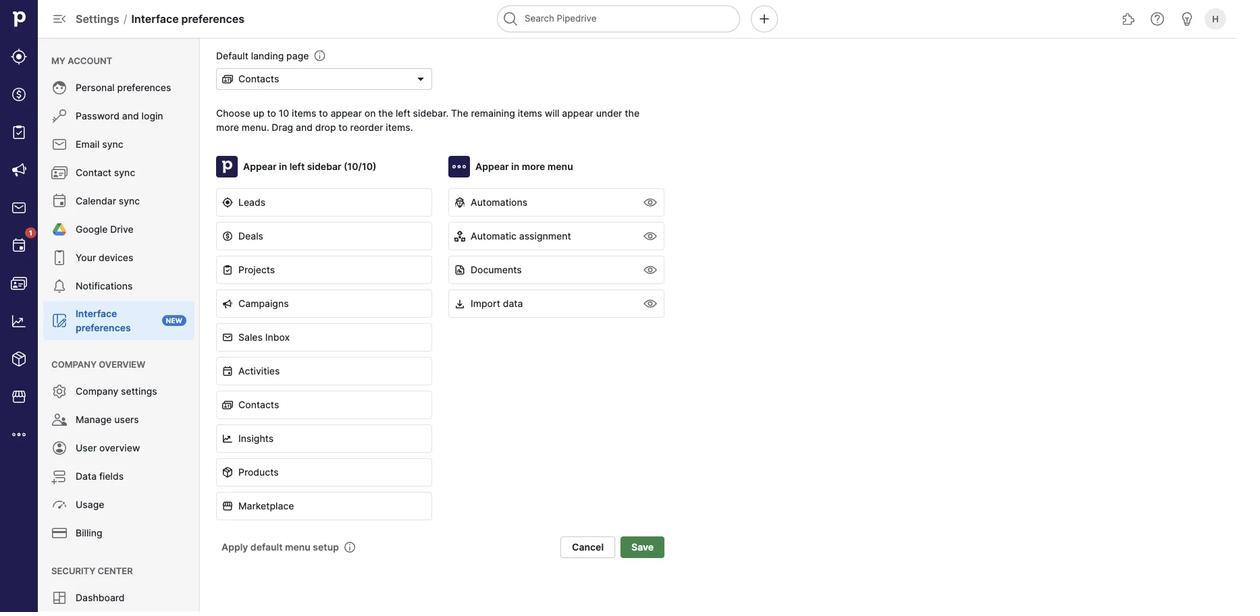Task type: describe. For each thing, give the bounding box(es) containing it.
settings
[[121, 386, 157, 397]]

my account
[[51, 55, 112, 66]]

email sync
[[76, 139, 123, 150]]

company overview
[[51, 359, 145, 370]]

Contacts field
[[216, 68, 432, 90]]

1 items from the left
[[292, 107, 316, 119]]

dashboard
[[76, 593, 125, 604]]

automatic
[[471, 231, 517, 242]]

color primary image for sales inbox
[[222, 332, 233, 343]]

sales assistant image
[[1179, 11, 1195, 27]]

personal preferences link
[[43, 74, 194, 101]]

settings / interface preferences
[[76, 12, 244, 25]]

color secondary image for automations
[[642, 194, 658, 211]]

preferences for personal preferences
[[117, 82, 171, 94]]

fields
[[99, 471, 124, 482]]

apply default menu setup
[[221, 542, 339, 553]]

menu.
[[242, 122, 269, 133]]

contacts inside contacts button
[[238, 399, 279, 411]]

color primary image for automatic assignment
[[454, 231, 465, 242]]

calendar sync
[[76, 195, 140, 207]]

cancel
[[572, 542, 604, 553]]

2 appear from the left
[[562, 107, 593, 119]]

apply default menu setup button
[[216, 537, 344, 558]]

data
[[503, 298, 523, 310]]

google drive link
[[43, 216, 194, 243]]

2 horizontal spatial to
[[339, 122, 348, 133]]

documents button
[[448, 256, 664, 284]]

activities
[[238, 366, 280, 377]]

import data button
[[448, 290, 664, 318]]

calendar sync link
[[43, 188, 194, 215]]

sales inbox button
[[216, 323, 432, 352]]

default landing page
[[216, 50, 309, 61]]

2 the from the left
[[625, 107, 639, 119]]

projects
[[238, 264, 275, 276]]

login
[[142, 110, 163, 122]]

products
[[238, 467, 279, 478]]

assignment
[[519, 231, 571, 242]]

sales
[[238, 332, 263, 343]]

color primary image for insights
[[222, 433, 233, 444]]

email sync link
[[43, 131, 194, 158]]

import
[[471, 298, 500, 310]]

automations
[[471, 197, 527, 208]]

color undefined image for billing
[[51, 525, 68, 542]]

contacts button
[[216, 391, 432, 419]]

more image
[[11, 427, 27, 443]]

default
[[250, 542, 283, 553]]

deals
[[238, 231, 263, 242]]

color primary image for activities
[[222, 366, 233, 377]]

choose up to 10 items to appear on the left sidebar. the remaining items will appear under the more menu. drag and drop to reorder items.
[[216, 107, 639, 133]]

manage users
[[76, 414, 139, 426]]

up
[[253, 107, 264, 119]]

color undefined image for company settings
[[51, 384, 68, 400]]

user
[[76, 443, 97, 454]]

1 the from the left
[[378, 107, 393, 119]]

color undefined image for your devices
[[51, 250, 68, 266]]

marketplace image
[[11, 389, 27, 405]]

deals button
[[216, 222, 432, 251]]

landing
[[251, 50, 284, 61]]

appear in left sidebar (10/10)
[[243, 161, 376, 173]]

quick add image
[[756, 11, 772, 27]]

leads image
[[11, 49, 27, 65]]

appear in more menu
[[475, 161, 573, 173]]

data fields link
[[43, 463, 194, 490]]

setup
[[313, 542, 339, 553]]

page
[[286, 50, 309, 61]]

marketplace button
[[216, 492, 432, 521]]

personal preferences
[[76, 82, 171, 94]]

email
[[76, 139, 100, 150]]

user overview
[[76, 443, 140, 454]]

color undefined image for data fields
[[51, 469, 68, 485]]

contact
[[76, 167, 111, 179]]

drive
[[110, 224, 134, 235]]

in for more
[[511, 161, 519, 173]]

apply
[[221, 542, 248, 553]]

appear for appear in more menu
[[475, 161, 509, 173]]

color primary image for leads
[[222, 197, 233, 208]]

Search Pipedrive field
[[497, 5, 740, 32]]

billing
[[76, 528, 102, 539]]

usage
[[76, 499, 104, 511]]

your devices link
[[43, 244, 194, 271]]

color undefined image for email sync
[[51, 136, 68, 153]]

save
[[631, 542, 654, 553]]

color undefined image for user overview
[[51, 440, 68, 456]]

reorder
[[350, 122, 383, 133]]

contacts button
[[216, 68, 432, 90]]

your
[[76, 252, 96, 264]]

save button
[[621, 537, 664, 558]]

marketplace
[[238, 501, 294, 512]]

0 vertical spatial menu
[[547, 161, 573, 173]]

dashboard link
[[43, 585, 194, 612]]

color undefined image for personal preferences
[[51, 80, 68, 96]]

overview for user overview
[[99, 443, 140, 454]]

color undefined image for calendar sync
[[51, 193, 68, 209]]

projects button
[[216, 256, 432, 284]]

drop
[[315, 122, 336, 133]]

1 horizontal spatial more
[[522, 161, 545, 173]]

insights button
[[216, 425, 432, 453]]

color primary image for automations
[[454, 197, 465, 208]]

automations button
[[448, 188, 664, 217]]

contacts image
[[11, 275, 27, 292]]

sync for calendar sync
[[119, 195, 140, 207]]

color undefined image for google drive
[[51, 221, 68, 238]]

color undefined image for interface preferences
[[51, 313, 68, 329]]

overview for company overview
[[99, 359, 145, 370]]

choose
[[216, 107, 250, 119]]

1 horizontal spatial to
[[319, 107, 328, 119]]

1
[[29, 229, 32, 237]]

users
[[114, 414, 139, 426]]

center
[[98, 566, 133, 576]]

sidebar.
[[413, 107, 449, 119]]

color undefined image for manage users
[[51, 412, 68, 428]]

info image
[[344, 542, 355, 553]]

personal
[[76, 82, 115, 94]]

1 menu
[[0, 0, 38, 612]]



Task type: vqa. For each thing, say whether or not it's contained in the screenshot.
2nd color active icon from the top of the page
no



Task type: locate. For each thing, give the bounding box(es) containing it.
to right drop
[[339, 122, 348, 133]]

sync inside the contact sync link
[[114, 167, 135, 179]]

left up items.
[[396, 107, 410, 119]]

color primary image for campaigns
[[222, 298, 233, 309]]

more
[[216, 122, 239, 133], [522, 161, 545, 173]]

2 vertical spatial preferences
[[76, 322, 131, 334]]

leads
[[238, 197, 265, 208]]

color primary image for documents
[[454, 265, 465, 275]]

insights
[[238, 433, 274, 445]]

0 vertical spatial color secondary image
[[642, 194, 658, 211]]

color undefined image for password and login
[[51, 108, 68, 124]]

manage
[[76, 414, 112, 426]]

color undefined image for dashboard
[[51, 590, 68, 606]]

color undefined image for notifications
[[51, 278, 68, 294]]

campaigns button
[[216, 290, 432, 318]]

and inside choose up to 10 items to appear on the left sidebar. the remaining items will appear under the more menu. drag and drop to reorder items.
[[296, 122, 313, 133]]

0 horizontal spatial and
[[122, 110, 139, 122]]

items.
[[386, 122, 413, 133]]

products image
[[11, 351, 27, 367]]

items left will
[[518, 107, 542, 119]]

3 color secondary image from the top
[[642, 296, 658, 312]]

and inside menu
[[122, 110, 139, 122]]

color undefined image inside manage users link
[[51, 412, 68, 428]]

0 vertical spatial more
[[216, 122, 239, 133]]

1 horizontal spatial in
[[511, 161, 519, 173]]

1 horizontal spatial appear
[[475, 161, 509, 173]]

2 color secondary image from the top
[[642, 262, 658, 278]]

color undefined image left billing
[[51, 525, 68, 542]]

color undefined image inside 1 link
[[11, 238, 27, 254]]

4 color undefined image from the top
[[51, 384, 68, 400]]

1 link
[[4, 228, 36, 261]]

preferences up default
[[181, 12, 244, 25]]

color undefined image inside notifications link
[[51, 278, 68, 294]]

1 vertical spatial overview
[[99, 443, 140, 454]]

data
[[76, 471, 97, 482]]

campaigns image
[[11, 162, 27, 178]]

color primary image for contacts
[[222, 400, 233, 411]]

contacts down default landing page
[[238, 73, 279, 85]]

0 vertical spatial company
[[51, 359, 97, 370]]

preferences for interface preferences
[[76, 322, 131, 334]]

0 vertical spatial sync
[[102, 139, 123, 150]]

1 vertical spatial color secondary image
[[642, 262, 658, 278]]

color undefined image inside calendar sync link
[[51, 193, 68, 209]]

appear for appear in left sidebar (10/10)
[[243, 161, 277, 173]]

color undefined image down sales inbox image
[[11, 238, 27, 254]]

color undefined image right marketplace icon at the bottom
[[51, 384, 68, 400]]

1 vertical spatial more
[[522, 161, 545, 173]]

0 horizontal spatial items
[[292, 107, 316, 119]]

color undefined image inside user overview link
[[51, 440, 68, 456]]

0 horizontal spatial the
[[378, 107, 393, 119]]

under
[[596, 107, 622, 119]]

1 vertical spatial sync
[[114, 167, 135, 179]]

color primary image for import data
[[454, 298, 465, 309]]

color undefined image left calendar on the top left of page
[[51, 193, 68, 209]]

color undefined image left 'usage'
[[51, 497, 68, 513]]

security center
[[51, 566, 133, 576]]

1 horizontal spatial the
[[625, 107, 639, 119]]

automatic assignment
[[471, 231, 571, 242]]

contacts
[[238, 73, 279, 85], [238, 399, 279, 411]]

color primary image for projects
[[222, 265, 233, 275]]

color undefined image inside email sync link
[[51, 136, 68, 153]]

color undefined image
[[51, 136, 68, 153], [51, 193, 68, 209], [51, 221, 68, 238], [51, 384, 68, 400], [51, 412, 68, 428], [51, 497, 68, 513], [51, 525, 68, 542], [51, 590, 68, 606]]

0 horizontal spatial interface
[[76, 308, 117, 319]]

projects image
[[11, 124, 27, 140]]

8 color undefined image from the top
[[51, 590, 68, 606]]

0 horizontal spatial more
[[216, 122, 239, 133]]

to left 10
[[267, 107, 276, 119]]

automatic assignment button
[[448, 222, 664, 251]]

color undefined image
[[51, 80, 68, 96], [51, 108, 68, 124], [51, 165, 68, 181], [11, 238, 27, 254], [51, 250, 68, 266], [51, 278, 68, 294], [51, 313, 68, 329], [51, 440, 68, 456], [51, 469, 68, 485]]

color primary image for deals
[[222, 231, 233, 242]]

color primary image
[[222, 197, 233, 208], [454, 197, 465, 208], [454, 265, 465, 275], [454, 298, 465, 309], [222, 332, 233, 343], [222, 366, 233, 377], [222, 433, 233, 444], [222, 467, 233, 478]]

7 color undefined image from the top
[[51, 525, 68, 542]]

2 color undefined image from the top
[[51, 193, 68, 209]]

and left login
[[122, 110, 139, 122]]

color secondary image for import data
[[642, 296, 658, 312]]

0 vertical spatial overview
[[99, 359, 145, 370]]

on
[[364, 107, 376, 119]]

color undefined image inside interface preferences menu item
[[51, 313, 68, 329]]

activities button
[[216, 357, 432, 386]]

color undefined image left "manage"
[[51, 412, 68, 428]]

color secondary image inside automations button
[[642, 194, 658, 211]]

sales inbox image
[[11, 200, 27, 216]]

quick help image
[[1149, 11, 1165, 27]]

left inside choose up to 10 items to appear on the left sidebar. the remaining items will appear under the more menu. drag and drop to reorder items.
[[396, 107, 410, 119]]

preferences up login
[[117, 82, 171, 94]]

cancel button
[[560, 537, 615, 558]]

0 horizontal spatial to
[[267, 107, 276, 119]]

color primary image left sales
[[222, 332, 233, 343]]

more inside choose up to 10 items to appear on the left sidebar. the remaining items will appear under the more menu. drag and drop to reorder items.
[[216, 122, 239, 133]]

interface
[[131, 12, 179, 25], [76, 308, 117, 319]]

appear right will
[[562, 107, 593, 119]]

preferences inside menu item
[[76, 322, 131, 334]]

color primary image left documents
[[454, 265, 465, 275]]

company
[[51, 359, 97, 370], [76, 386, 118, 397]]

1 horizontal spatial menu
[[547, 161, 573, 173]]

info image
[[314, 50, 325, 61]]

color primary image inside deals button
[[222, 231, 233, 242]]

color undefined image left data
[[51, 469, 68, 485]]

color primary image inside contacts button
[[222, 400, 233, 411]]

0 horizontal spatial appear
[[330, 107, 362, 119]]

color primary image left insights
[[222, 433, 233, 444]]

color undefined image right contacts "icon"
[[51, 278, 68, 294]]

color undefined image down security
[[51, 590, 68, 606]]

items right 10
[[292, 107, 316, 119]]

remaining
[[471, 107, 515, 119]]

sync inside calendar sync link
[[119, 195, 140, 207]]

color undefined image left contact
[[51, 165, 68, 181]]

password and login link
[[43, 103, 194, 130]]

interface down notifications
[[76, 308, 117, 319]]

notifications
[[76, 281, 133, 292]]

1 color secondary image from the top
[[642, 194, 658, 211]]

to up drop
[[319, 107, 328, 119]]

color primary image left leads
[[222, 197, 233, 208]]

6 color undefined image from the top
[[51, 497, 68, 513]]

more down the choose
[[216, 122, 239, 133]]

color primary image inside products button
[[222, 467, 233, 478]]

menu inside apply default menu setup button
[[285, 542, 311, 553]]

color primary image inside automatic assignment button
[[454, 231, 465, 242]]

insights image
[[11, 313, 27, 330]]

in for left
[[279, 161, 287, 173]]

color undefined image inside dashboard link
[[51, 590, 68, 606]]

deals image
[[11, 86, 27, 103]]

h
[[1212, 14, 1219, 24]]

10
[[279, 107, 289, 119]]

new
[[166, 317, 182, 325]]

preferences
[[181, 12, 244, 25], [117, 82, 171, 94], [76, 322, 131, 334]]

1 vertical spatial contacts
[[238, 399, 279, 411]]

color primary image inside leads button
[[222, 197, 233, 208]]

1 vertical spatial preferences
[[117, 82, 171, 94]]

1 color undefined image from the top
[[51, 136, 68, 153]]

(10/10)
[[344, 161, 376, 173]]

color undefined image right 1
[[51, 221, 68, 238]]

1 horizontal spatial appear
[[562, 107, 593, 119]]

data fields
[[76, 471, 124, 482]]

color undefined image inside your devices link
[[51, 250, 68, 266]]

settings
[[76, 12, 119, 25]]

color primary image left products
[[222, 467, 233, 478]]

color undefined image for usage
[[51, 497, 68, 513]]

0 vertical spatial preferences
[[181, 12, 244, 25]]

1 contacts from the top
[[238, 73, 279, 85]]

contact sync link
[[43, 159, 194, 186]]

left left sidebar
[[289, 161, 305, 173]]

1 appear from the left
[[330, 107, 362, 119]]

sync
[[102, 139, 123, 150], [114, 167, 135, 179], [119, 195, 140, 207]]

overview
[[99, 359, 145, 370], [99, 443, 140, 454]]

color undefined image inside billing link
[[51, 525, 68, 542]]

0 vertical spatial interface
[[131, 12, 179, 25]]

2 appear from the left
[[475, 161, 509, 173]]

2 in from the left
[[511, 161, 519, 173]]

will
[[545, 107, 559, 119]]

preferences up company overview
[[76, 322, 131, 334]]

color undefined image inside 'personal preferences' link
[[51, 80, 68, 96]]

google drive
[[76, 224, 134, 235]]

color primary image inside activities button
[[222, 366, 233, 377]]

1 horizontal spatial interface
[[131, 12, 179, 25]]

color secondary image for documents
[[642, 262, 658, 278]]

3 color undefined image from the top
[[51, 221, 68, 238]]

color primary image left automations
[[454, 197, 465, 208]]

2 contacts from the top
[[238, 399, 279, 411]]

overview down manage users link
[[99, 443, 140, 454]]

contact sync
[[76, 167, 135, 179]]

menu left setup
[[285, 542, 311, 553]]

0 horizontal spatial menu
[[285, 542, 311, 553]]

left
[[396, 107, 410, 119], [289, 161, 305, 173]]

color undefined image left email
[[51, 136, 68, 153]]

password
[[76, 110, 120, 122]]

usage link
[[43, 492, 194, 519]]

menu
[[38, 38, 200, 612]]

sync for email sync
[[102, 139, 123, 150]]

the
[[378, 107, 393, 119], [625, 107, 639, 119]]

to
[[267, 107, 276, 119], [319, 107, 328, 119], [339, 122, 348, 133]]

in up automations
[[511, 161, 519, 173]]

menu up automations button
[[547, 161, 573, 173]]

documents
[[471, 264, 522, 276]]

default
[[216, 50, 248, 61]]

0 horizontal spatial appear
[[243, 161, 277, 173]]

manage users link
[[43, 406, 194, 433]]

contacts inside contacts popup button
[[238, 73, 279, 85]]

1 vertical spatial left
[[289, 161, 305, 173]]

menu
[[547, 161, 573, 173], [285, 542, 311, 553]]

1 vertical spatial interface
[[76, 308, 117, 319]]

color undefined image inside password and login link
[[51, 108, 68, 124]]

appear left on at the top left of the page
[[330, 107, 362, 119]]

account
[[68, 55, 112, 66]]

h button
[[1202, 5, 1229, 32]]

and
[[122, 110, 139, 122], [296, 122, 313, 133]]

color primary image inside automations button
[[454, 197, 465, 208]]

overview up the company settings link
[[99, 359, 145, 370]]

color secondary image inside documents button
[[642, 262, 658, 278]]

calendar
[[76, 195, 116, 207]]

1 horizontal spatial left
[[396, 107, 410, 119]]

and left drop
[[296, 122, 313, 133]]

1 horizontal spatial and
[[296, 122, 313, 133]]

menu containing personal preferences
[[38, 38, 200, 612]]

company for company settings
[[76, 386, 118, 397]]

0 vertical spatial contacts
[[238, 73, 279, 85]]

color secondary image
[[642, 228, 658, 244]]

sync for contact sync
[[114, 167, 135, 179]]

sync down email sync link at the left top
[[114, 167, 135, 179]]

inbox
[[265, 332, 290, 343]]

company up company settings
[[51, 359, 97, 370]]

sync up drive
[[119, 195, 140, 207]]

color undefined image left "your"
[[51, 250, 68, 266]]

password and login
[[76, 110, 163, 122]]

google
[[76, 224, 108, 235]]

company settings link
[[43, 378, 194, 405]]

color primary image inside campaigns button
[[222, 298, 233, 309]]

color secondary image inside import data "button"
[[642, 296, 658, 312]]

color undefined image left password on the left top of page
[[51, 108, 68, 124]]

color undefined image for contact sync
[[51, 165, 68, 181]]

color primary image left activities
[[222, 366, 233, 377]]

2 vertical spatial color secondary image
[[642, 296, 658, 312]]

2 vertical spatial sync
[[119, 195, 140, 207]]

1 horizontal spatial items
[[518, 107, 542, 119]]

color primary image for products
[[222, 467, 233, 478]]

user overview link
[[43, 435, 194, 462]]

sync inside email sync link
[[102, 139, 123, 150]]

color primary image inside insights "button"
[[222, 433, 233, 444]]

contacts down activities
[[238, 399, 279, 411]]

color primary image inside documents button
[[454, 265, 465, 275]]

products button
[[216, 458, 432, 487]]

company for company overview
[[51, 359, 97, 370]]

0 horizontal spatial in
[[279, 161, 287, 173]]

notifications link
[[43, 273, 194, 300]]

company down company overview
[[76, 386, 118, 397]]

color undefined image inside the company settings link
[[51, 384, 68, 400]]

color primary image inside the marketplace button
[[222, 501, 233, 512]]

5 color undefined image from the top
[[51, 412, 68, 428]]

the right on at the top left of the page
[[378, 107, 393, 119]]

import data
[[471, 298, 523, 310]]

devices
[[99, 252, 133, 264]]

appear
[[243, 161, 277, 173], [475, 161, 509, 173]]

interface inside 'interface preferences'
[[76, 308, 117, 319]]

color undefined image inside usage link
[[51, 497, 68, 513]]

color secondary image
[[642, 194, 658, 211], [642, 262, 658, 278], [642, 296, 658, 312]]

sidebar
[[307, 161, 341, 173]]

color undefined image inside 'data fields' link
[[51, 469, 68, 485]]

color undefined image right insights image
[[51, 313, 68, 329]]

color primary image left import
[[454, 298, 465, 309]]

1 in from the left
[[279, 161, 287, 173]]

company settings
[[76, 386, 157, 397]]

1 vertical spatial company
[[76, 386, 118, 397]]

menu toggle image
[[51, 11, 68, 27]]

appear up automations
[[475, 161, 509, 173]]

appear up leads
[[243, 161, 277, 173]]

1 vertical spatial menu
[[285, 542, 311, 553]]

more up automations button
[[522, 161, 545, 173]]

color undefined image inside google drive link
[[51, 221, 68, 238]]

color primary image inside import data "button"
[[454, 298, 465, 309]]

interface preferences menu item
[[38, 301, 200, 340]]

billing link
[[43, 520, 194, 547]]

interface right /
[[131, 12, 179, 25]]

leads button
[[216, 188, 432, 217]]

color undefined image inside the contact sync link
[[51, 165, 68, 181]]

color undefined image left the user
[[51, 440, 68, 456]]

1 appear from the left
[[243, 161, 277, 173]]

the right under
[[625, 107, 639, 119]]

in down drag
[[279, 161, 287, 173]]

home image
[[9, 9, 29, 29]]

campaigns
[[238, 298, 289, 310]]

0 horizontal spatial left
[[289, 161, 305, 173]]

color primary image for marketplace
[[222, 501, 233, 512]]

color undefined image down my
[[51, 80, 68, 96]]

color primary image inside projects button
[[222, 265, 233, 275]]

0 vertical spatial left
[[396, 107, 410, 119]]

sync right email
[[102, 139, 123, 150]]

2 items from the left
[[518, 107, 542, 119]]

/
[[123, 12, 127, 25]]

color primary image inside sales inbox button
[[222, 332, 233, 343]]

color primary image
[[222, 74, 233, 84], [415, 74, 426, 84], [222, 231, 233, 242], [454, 231, 465, 242], [222, 265, 233, 275], [222, 298, 233, 309], [222, 400, 233, 411], [222, 501, 233, 512]]



